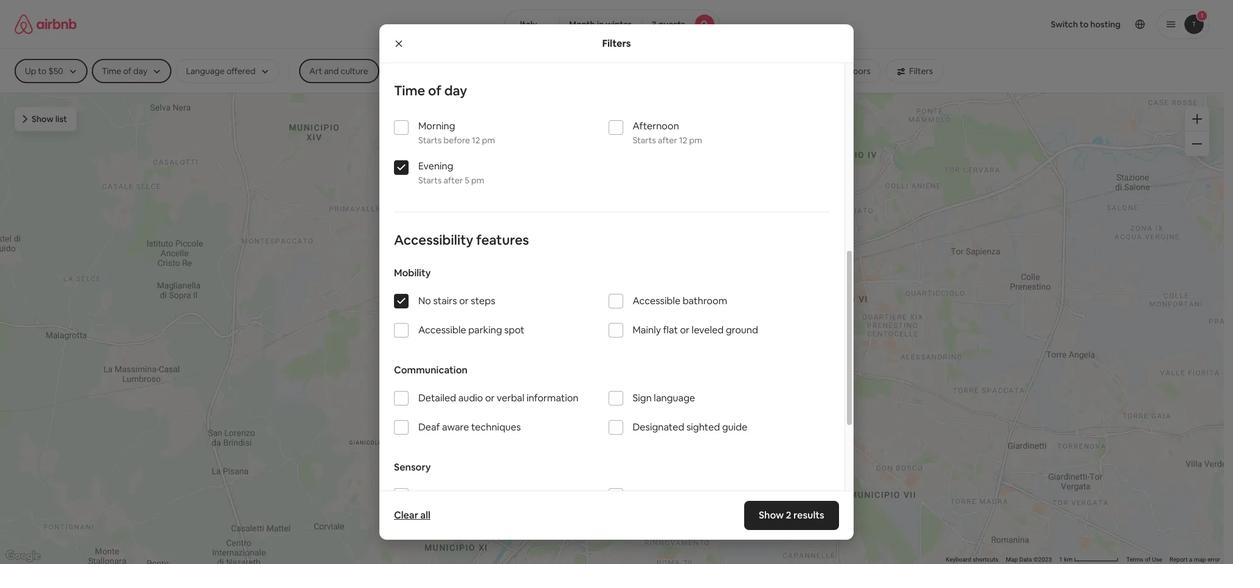 Task type: vqa. For each thing, say whether or not it's contained in the screenshot.
'identity' within the OUR COMPREHENSIVE VERIFICATION SYSTEM CHECKS DETAILS SUCH AS NAME, ADDRESS, GOVERNMENT ID, AND MORE TO CONFIRM THE IDENTITY OF GUESTS WHO BOOK ON AIRBNB.
no



Task type: locate. For each thing, give the bounding box(es) containing it.
of
[[428, 82, 441, 99], [1145, 557, 1151, 564]]

2 and from the left
[[818, 66, 833, 77]]

designated sighted guide
[[633, 421, 748, 434]]

sensory
[[394, 462, 431, 474]]

after
[[658, 135, 677, 146], [444, 175, 463, 186]]

after down afternoon at the top right of the page
[[658, 135, 677, 146]]

5
[[465, 175, 469, 186]]

starts down "morning"
[[418, 135, 442, 146]]

1 horizontal spatial after
[[658, 135, 677, 146]]

golf
[[634, 375, 652, 387]]

or right the flat
[[680, 324, 690, 337]]

and right art
[[324, 66, 339, 77]]

close image
[[519, 231, 526, 239]]

0 horizontal spatial accessible
[[418, 324, 466, 337]]

1 horizontal spatial show
[[759, 510, 784, 522]]

0 horizontal spatial and
[[324, 66, 339, 77]]

1 vertical spatial show
[[759, 510, 784, 522]]

1 no from the top
[[418, 295, 431, 308]]

deaf
[[418, 421, 440, 434]]

from
[[515, 403, 535, 414]]

stairs
[[433, 295, 457, 308]]

features
[[476, 232, 529, 249]]

or right stairs
[[459, 295, 469, 308]]

before
[[444, 135, 470, 146]]

keyboard shortcuts button
[[946, 557, 999, 565]]

google map
showing 24 experiences. including 2 saved experiences. region
[[0, 92, 1224, 565]]

0 horizontal spatial of
[[428, 82, 441, 99]]

0 horizontal spatial 12
[[472, 135, 480, 146]]

0 vertical spatial show
[[32, 114, 54, 125]]

report a map error link
[[1170, 557, 1221, 564]]

1 vertical spatial accessible
[[418, 324, 466, 337]]

2 vertical spatial or
[[485, 392, 495, 405]]

12 down afternoon at the top right of the page
[[679, 135, 687, 146]]

pm inside evening starts after 5 pm
[[471, 175, 484, 186]]

©2023
[[1034, 557, 1052, 564]]

accessible down stairs
[[418, 324, 466, 337]]

show inside "show 2 results" link
[[759, 510, 784, 522]]

0 vertical spatial or
[[459, 295, 469, 308]]

Food and drink button
[[466, 59, 545, 83]]

0 vertical spatial of
[[428, 82, 441, 99]]

12 right before at the left
[[472, 135, 480, 146]]

audio
[[458, 392, 483, 405]]

guide
[[722, 421, 748, 434]]

and right nature
[[818, 66, 833, 77]]

None search field
[[505, 10, 719, 39]]

shortcuts
[[973, 557, 999, 564]]

pm inside morning starts before 12 pm
[[482, 135, 495, 146]]

Nature and outdoors button
[[779, 59, 881, 83]]

1 vertical spatial of
[[1145, 557, 1151, 564]]

of inside "filters" dialog
[[428, 82, 441, 99]]

winter
[[606, 19, 632, 30]]

rome
[[549, 375, 574, 387]]

pm
[[482, 135, 495, 146], [689, 135, 702, 146], [471, 175, 484, 186]]

12 inside morning starts before 12 pm
[[472, 135, 480, 146]]

information
[[527, 392, 579, 405]]

starts for afternoon
[[633, 135, 656, 146]]

no
[[418, 295, 431, 308], [418, 490, 431, 502]]

0 horizontal spatial or
[[459, 295, 469, 308]]

or right audio
[[485, 392, 495, 405]]

filters dialog
[[379, 24, 854, 565]]

2 no from the top
[[418, 490, 431, 502]]

show list button
[[15, 107, 77, 131]]

12 inside afternoon starts after 12 pm
[[679, 135, 687, 146]]

zoom out image
[[1193, 139, 1202, 149]]

Sports button
[[549, 59, 596, 83]]

a
[[1189, 557, 1193, 564]]

list
[[55, 114, 67, 125]]

of left day
[[428, 82, 441, 99]]

nature
[[789, 66, 816, 77]]

starts inside morning starts before 12 pm
[[418, 135, 442, 146]]

or
[[459, 295, 469, 308], [680, 324, 690, 337], [485, 392, 495, 405]]

pm inside afternoon starts after 12 pm
[[689, 135, 702, 146]]

1 horizontal spatial of
[[1145, 557, 1151, 564]]

italy button
[[505, 10, 560, 39]]

morning
[[418, 120, 455, 133]]

after left 5
[[444, 175, 463, 186]]

pm for morning
[[482, 135, 495, 146]]

km
[[1064, 557, 1073, 564]]

or for steps
[[459, 295, 469, 308]]

1 horizontal spatial 12
[[679, 135, 687, 146]]

1 vertical spatial or
[[680, 324, 690, 337]]

show left 2
[[759, 510, 784, 522]]

flat
[[663, 324, 678, 337]]

after inside afternoon starts after 12 pm
[[658, 135, 677, 146]]

car
[[654, 375, 670, 387]]

accessible for accessible bathroom
[[633, 295, 681, 308]]

highlights
[[576, 375, 619, 387]]

starts for morning
[[418, 135, 442, 146]]

starts inside afternoon starts after 12 pm
[[633, 135, 656, 146]]

after inside evening starts after 5 pm
[[444, 175, 463, 186]]

1 vertical spatial after
[[444, 175, 463, 186]]

none search field containing italy
[[505, 10, 719, 39]]

accessible for accessible parking spot
[[418, 324, 466, 337]]

0 horizontal spatial after
[[444, 175, 463, 186]]

parking
[[468, 324, 502, 337]]

12 for morning
[[472, 135, 480, 146]]

show for show list
[[32, 114, 54, 125]]

art and culture
[[309, 66, 368, 77]]

retreat
[[660, 490, 691, 502]]

clear
[[394, 510, 418, 522]]

1 and from the left
[[324, 66, 339, 77]]

report
[[1170, 557, 1188, 564]]

month in winter button
[[559, 10, 642, 39]]

1 12 from the left
[[472, 135, 480, 146]]

no left stairs
[[418, 295, 431, 308]]

after for afternoon
[[658, 135, 677, 146]]

-
[[672, 375, 675, 387]]

1 horizontal spatial or
[[485, 392, 495, 405]]

show inside show list button
[[32, 114, 54, 125]]

starts down evening on the left top
[[418, 175, 442, 186]]

ate
[[515, 387, 529, 398]]

accessible up 'mainly'
[[633, 295, 681, 308]]

1 vertical spatial no
[[418, 490, 431, 502]]

0 horizontal spatial show
[[32, 114, 54, 125]]

no up 'all'
[[418, 490, 431, 502]]

filters
[[602, 37, 631, 50]]

0 vertical spatial after
[[658, 135, 677, 146]]

map
[[1006, 557, 1018, 564]]

0 vertical spatial no
[[418, 295, 431, 308]]

and
[[324, 66, 339, 77], [818, 66, 833, 77]]

detailed
[[418, 392, 456, 405]]

starts down afternoon at the top right of the page
[[633, 135, 656, 146]]

leveled
[[692, 324, 724, 337]]

starts inside evening starts after 5 pm
[[418, 175, 442, 186]]

mobility
[[394, 267, 431, 280]]

no for no extreme sensory stimuli
[[418, 490, 431, 502]]

stimuli
[[510, 490, 539, 502]]

time
[[394, 82, 425, 99]]

show left list
[[32, 114, 54, 125]]

1 horizontal spatial and
[[818, 66, 833, 77]]

mainly
[[633, 324, 661, 337]]

accessibility features
[[394, 232, 529, 249]]

of left the use
[[1145, 557, 1151, 564]]

Sightseeing button
[[648, 59, 714, 83]]

terms
[[1127, 557, 1144, 564]]

quiet retreat space
[[633, 490, 720, 502]]

2 12 from the left
[[679, 135, 687, 146]]

1 horizontal spatial accessible
[[633, 295, 681, 308]]

/
[[554, 403, 557, 414]]

0 vertical spatial accessible
[[633, 295, 681, 308]]

2 horizontal spatial or
[[680, 324, 690, 337]]

verbal
[[497, 392, 525, 405]]



Task type: describe. For each thing, give the bounding box(es) containing it.
clear all button
[[388, 504, 437, 528]]

time of day
[[394, 82, 467, 99]]

3 guests button
[[641, 10, 719, 39]]

after for evening
[[444, 175, 463, 186]]

designated
[[633, 421, 684, 434]]

keyboard
[[946, 557, 971, 564]]

Tours button
[[601, 59, 643, 83]]

communication
[[394, 364, 468, 377]]

accessible parking spot
[[418, 324, 525, 337]]

google image
[[3, 549, 43, 565]]

space
[[693, 490, 720, 502]]

outdoors
[[835, 66, 871, 77]]

$43
[[537, 403, 552, 414]]

month in winter
[[569, 19, 632, 30]]

starts for evening
[[418, 175, 442, 186]]

evening starts after 5 pm
[[418, 160, 484, 186]]

pm for afternoon
[[689, 135, 702, 146]]

aware
[[442, 421, 469, 434]]

Entertainment button
[[383, 59, 461, 83]]

keyboard shortcuts
[[946, 557, 999, 564]]

explore
[[515, 375, 547, 387]]

detailed audio or verbal information
[[418, 392, 579, 405]]

spot
[[504, 324, 525, 337]]

italy
[[520, 19, 537, 30]]

culture
[[341, 66, 368, 77]]

deaf aware techniques
[[418, 421, 521, 434]]

mainly flat or leveled ground
[[633, 324, 758, 337]]

sensory
[[473, 490, 508, 502]]

report a map error
[[1170, 557, 1221, 564]]

person
[[559, 403, 586, 414]]

bathroom
[[683, 295, 727, 308]]

clear all
[[394, 510, 430, 522]]

1
[[1059, 557, 1063, 564]]

results
[[794, 510, 825, 522]]

and for art
[[324, 66, 339, 77]]

afternoon starts after 12 pm
[[633, 120, 702, 146]]

techniques
[[471, 421, 521, 434]]

of for terms
[[1145, 557, 1151, 564]]

extreme
[[433, 490, 471, 502]]

1 km
[[1059, 557, 1074, 564]]

or for verbal
[[485, 392, 495, 405]]

no stairs or steps
[[418, 295, 495, 308]]

by
[[621, 375, 632, 387]]

3
[[652, 19, 656, 30]]

sighted
[[687, 421, 720, 434]]

all
[[420, 510, 430, 522]]

data
[[1020, 557, 1032, 564]]

steps
[[471, 295, 495, 308]]

day
[[444, 82, 467, 99]]

error
[[1208, 557, 1221, 564]]

art
[[309, 66, 322, 77]]

Art and culture button
[[299, 59, 379, 83]]

and for nature
[[818, 66, 833, 77]]

in
[[597, 19, 604, 30]]

afternoon
[[633, 120, 679, 133]]

show list
[[32, 114, 67, 125]]

morning starts before 12 pm
[[418, 120, 495, 146]]

12 for afternoon
[[679, 135, 687, 146]]

accessibility
[[394, 232, 473, 249]]

tour
[[531, 387, 550, 398]]

profile element
[[734, 0, 1210, 49]]

3 guests
[[652, 19, 685, 30]]

or for leveled
[[680, 324, 690, 337]]

Wellness button
[[719, 59, 774, 83]]

of for time
[[428, 82, 441, 99]]

quiet
[[633, 490, 658, 502]]

map data ©2023
[[1006, 557, 1052, 564]]

month
[[569, 19, 595, 30]]

no extreme sensory stimuli
[[418, 490, 539, 502]]

terms of use link
[[1127, 557, 1163, 564]]

pm for evening
[[471, 175, 484, 186]]

sign language
[[633, 392, 695, 405]]

evening
[[418, 160, 453, 173]]

no for no stairs or steps
[[418, 295, 431, 308]]

ground
[[726, 324, 758, 337]]

explore rome highlights by golf car - priv ate tour from $43 / person
[[515, 375, 693, 414]]

priv
[[677, 375, 693, 387]]

language
[[654, 392, 695, 405]]

terms of use
[[1127, 557, 1163, 564]]

nature and outdoors
[[789, 66, 871, 77]]

guests
[[658, 19, 685, 30]]

explore rome highlights by golf car - private tour group
[[505, 217, 704, 424]]

show for show 2 results
[[759, 510, 784, 522]]

accessible bathroom
[[633, 295, 727, 308]]

zoom in image
[[1193, 114, 1202, 124]]

2
[[786, 510, 792, 522]]

use
[[1152, 557, 1163, 564]]

1 km button
[[1056, 556, 1123, 565]]

map
[[1194, 557, 1206, 564]]



